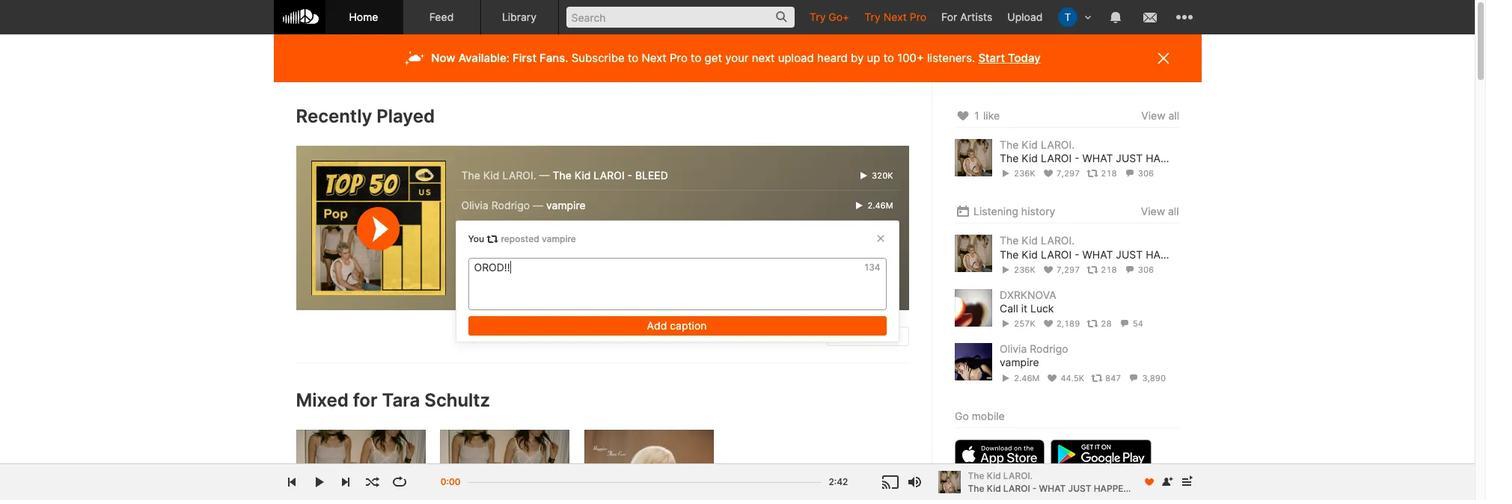 Task type: vqa. For each thing, say whether or not it's contained in the screenshot.


Task type: locate. For each thing, give the bounding box(es) containing it.
0 vertical spatial call
[[535, 229, 553, 242]]

next up 100+
[[884, 10, 907, 23]]

dxrknova
[[462, 229, 518, 242], [1000, 289, 1056, 301]]

2 218 from the top
[[1101, 265, 1117, 275]]

1 horizontal spatial next
[[884, 10, 907, 23]]

dxrknova link
[[1000, 289, 1056, 301]]

upload link
[[1000, 0, 1051, 34]]

3,890 link
[[1128, 373, 1166, 384]]

just for "the kid laroi." link related to 2nd 306 "link" from the bottom of the page
[[1116, 152, 1143, 165]]

2 vertical spatial the kid laroi. the kid laroi - what just happened
[[968, 470, 1143, 494]]

the kid laroi. the kid laroi - what just happened
[[1000, 138, 1202, 165], [1000, 235, 1202, 261], [968, 470, 1143, 494]]

it right reposted
[[556, 229, 562, 242]]

laroi.
[[1041, 138, 1075, 151], [503, 169, 536, 182], [1041, 235, 1075, 247], [503, 259, 536, 272], [1004, 470, 1033, 482]]

the kid laroi - what just happened element
[[955, 139, 992, 177], [955, 235, 992, 273], [938, 472, 961, 494]]

vampire down the kid laroi.       — the kid laroi - bleed at the top left
[[546, 199, 586, 212]]

3 track stats element from the top
[[1000, 316, 1179, 332]]

7,297 for 7,297 link corresponding to first 306 "link" from the bottom 218 link
[[1056, 265, 1080, 275]]

1 like
[[974, 109, 1000, 122]]

2 306 link from the top
[[1124, 265, 1154, 275]]

1 try from the left
[[810, 10, 826, 23]]

1 218 link from the top
[[1087, 169, 1117, 179]]

it
[[556, 229, 562, 242], [1021, 302, 1028, 315]]

0 horizontal spatial call
[[535, 229, 553, 242]]

236k up 285k
[[870, 260, 893, 271]]

go for go to playlist
[[836, 330, 850, 343]]

1 218 from the top
[[1101, 169, 1117, 179]]

0 vertical spatial the kid laroi - what just happened link
[[1000, 152, 1202, 166]]

2 7,297 from the top
[[1056, 265, 1080, 275]]

2 all from the top
[[1169, 205, 1179, 218]]

285k
[[870, 290, 893, 301]]

add caption
[[647, 320, 707, 332]]

1 view all from the top
[[1141, 109, 1179, 122]]

laroi
[[1041, 152, 1072, 165], [594, 169, 625, 182], [1041, 248, 1072, 261], [594, 259, 625, 272], [1004, 483, 1031, 494]]

7,297 link for 2nd 306 "link" from the bottom of the page 218 link
[[1042, 169, 1080, 179]]

just
[[1116, 152, 1143, 165], [1116, 248, 1143, 261], [669, 259, 696, 272], [1069, 483, 1092, 494]]

44.5k
[[1061, 373, 1084, 384]]

1 horizontal spatial olivia
[[1000, 343, 1027, 356]]

laroi. down reposted
[[503, 259, 536, 272]]

2.46m down 320k
[[866, 200, 893, 211]]

try left go+
[[810, 10, 826, 23]]

call down dxrknova link
[[1000, 302, 1018, 315]]

feed
[[429, 10, 454, 23]]

257k down call it luck link
[[1014, 319, 1035, 329]]

call it luck element
[[955, 290, 992, 327]]

4 track stats element from the top
[[1000, 370, 1179, 387]]

847
[[1105, 373, 1121, 384]]

1 horizontal spatial pro
[[910, 10, 927, 23]]

1 vertical spatial olivia
[[1000, 343, 1027, 356]]

the kid laroi. link for first 306 "link" from the bottom
[[1000, 235, 1075, 247]]

2 vertical spatial the kid laroi - what just happened link
[[968, 482, 1143, 496]]

1 vertical spatial next
[[642, 51, 667, 65]]

1 vertical spatial pro
[[670, 51, 688, 65]]

306
[[1138, 169, 1154, 179], [1138, 265, 1154, 275]]

1 vertical spatial 218
[[1101, 265, 1117, 275]]

1 all from the top
[[1169, 109, 1179, 122]]

1 horizontal spatial 2.46m
[[1014, 373, 1040, 384]]

7,297 link up dxrknova link
[[1042, 265, 1080, 275]]

0 horizontal spatial next
[[642, 51, 667, 65]]

go to playlist
[[836, 330, 900, 343]]

vampire element
[[955, 344, 992, 381]]

track stats element
[[1000, 166, 1179, 182], [1000, 262, 1179, 278], [1000, 316, 1179, 332], [1000, 370, 1179, 387]]

—
[[539, 169, 550, 182], [533, 199, 543, 212], [521, 229, 532, 242], [539, 259, 550, 272], [496, 289, 506, 302]]

306 for first 306 "link" from the bottom
[[1138, 265, 1154, 275]]

1 vertical spatial it
[[1021, 302, 1028, 315]]

28 link
[[1087, 319, 1112, 329]]

go
[[836, 330, 850, 343], [955, 410, 969, 423]]

1 vertical spatial go
[[955, 410, 969, 423]]

all
[[1169, 109, 1179, 122], [1169, 205, 1179, 218]]

0 horizontal spatial go
[[836, 330, 850, 343]]

the kid laroi.       — the kid laroi - what just happened
[[462, 259, 755, 272]]

1 vertical spatial the kid laroi. link
[[1000, 235, 1075, 247]]

2:42
[[829, 477, 849, 488]]

it down dxrknova link
[[1021, 302, 1028, 315]]

0 vertical spatial rodrigo
[[492, 199, 530, 212]]

view all
[[1141, 109, 1179, 122], [1141, 205, 1179, 218]]

1 vertical spatial view all
[[1141, 205, 1179, 218]]

0 vertical spatial next
[[884, 10, 907, 23]]

2.46m inside track stats element
[[1014, 373, 1040, 384]]

218 link
[[1087, 169, 1117, 179], [1087, 265, 1117, 275]]

1 vertical spatial 306
[[1138, 265, 1154, 275]]

2 vertical spatial vampire
[[1000, 357, 1039, 369]]

1 horizontal spatial call
[[1000, 302, 1018, 315]]

7,297
[[1056, 169, 1080, 179], [1056, 265, 1080, 275]]

next down search search field
[[642, 51, 667, 65]]

0 vertical spatial pro
[[910, 10, 927, 23]]

0 vertical spatial all
[[1169, 109, 1179, 122]]

olivia up you
[[462, 199, 489, 212]]

0 vertical spatial the kid laroi. link
[[1000, 138, 1075, 151]]

306 link
[[1124, 169, 1154, 179], [1124, 265, 1154, 275]]

1 vertical spatial 2.46m
[[1014, 373, 1040, 384]]

2 7,297 link from the top
[[1042, 265, 1080, 275]]

to inside "go to playlist" link
[[853, 330, 863, 343]]

next up image
[[1178, 474, 1196, 492]]

1 horizontal spatial 257k
[[1014, 319, 1035, 329]]

try
[[810, 10, 826, 23], [865, 10, 881, 23]]

7,297 link for first 306 "link" from the bottom 218 link
[[1042, 265, 1080, 275]]

to left playlist
[[853, 330, 863, 343]]

the kid laroi. link
[[1000, 138, 1075, 151], [1000, 235, 1075, 247], [968, 470, 1135, 483]]

1 horizontal spatial dxrknova
[[1000, 289, 1056, 301]]

the
[[1000, 138, 1019, 151], [1000, 152, 1019, 165], [462, 169, 481, 182], [553, 169, 572, 182], [1000, 235, 1019, 247], [1000, 248, 1019, 261], [462, 259, 481, 272], [553, 259, 572, 272], [968, 470, 985, 482], [968, 483, 985, 494]]

1 view from the top
[[1141, 109, 1166, 122]]

0 horizontal spatial try
[[810, 10, 826, 23]]

olivia rodrigo vampire
[[1000, 343, 1068, 369]]

dxrknova for —
[[462, 229, 518, 242]]

54 link
[[1118, 319, 1143, 329]]

1 vertical spatial 218 link
[[1087, 265, 1117, 275]]

236k for the kid laroi - what just happened 'element' corresponding to "the kid laroi." link related to 2nd 306 "link" from the bottom of the page
[[1014, 169, 1035, 179]]

to right subscribe
[[628, 51, 639, 65]]

track stats element containing 257k
[[1000, 316, 1179, 332]]

laroi for "the kid laroi." link related to 2nd 306 "link" from the bottom of the page
[[1041, 152, 1072, 165]]

1 vertical spatial 306 link
[[1124, 265, 1154, 275]]

tara schultz's avatar element
[[1058, 7, 1078, 27]]

0 vertical spatial luck
[[565, 229, 589, 242]]

rodrigo
[[492, 199, 530, 212], [1030, 343, 1068, 356]]

0 horizontal spatial rodrigo
[[492, 199, 530, 212]]

pro left for at the top of page
[[910, 10, 927, 23]]

2 vertical spatial the kid laroi - what just happened element
[[938, 472, 961, 494]]

like image
[[955, 107, 971, 125]]

1 vertical spatial all
[[1169, 205, 1179, 218]]

1 7,297 link from the top
[[1042, 169, 1080, 179]]

for artists link
[[934, 0, 1000, 34]]

the kid laroi. the kid laroi - what just happened for 2nd 306 "link" from the bottom of the page 218 link
[[1000, 138, 1202, 165]]

218
[[1101, 169, 1117, 179], [1101, 265, 1117, 275]]

2.46m
[[866, 200, 893, 211], [1014, 373, 1040, 384]]

feed link
[[403, 0, 481, 34]]

1 vertical spatial the kid laroi - what just happened element
[[955, 235, 992, 273]]

dxrknova for call
[[1000, 289, 1056, 301]]

7,297 link
[[1042, 169, 1080, 179], [1042, 265, 1080, 275]]

the kid laroi - what just happened element down calendar image
[[955, 235, 992, 273]]

view for like
[[1141, 109, 1166, 122]]

olivia up vampire link
[[1000, 343, 1027, 356]]

the kid laroi - what just happened link
[[1000, 152, 1202, 166], [1000, 248, 1202, 262], [968, 482, 1143, 496]]

-
[[1075, 152, 1080, 165], [628, 169, 633, 182], [1075, 248, 1080, 261], [628, 259, 633, 272], [1033, 483, 1037, 494]]

1 horizontal spatial luck
[[1030, 302, 1054, 315]]

pro
[[910, 10, 927, 23], [670, 51, 688, 65]]

dxrknova down olivia rodrigo       — vampire
[[462, 229, 518, 242]]

dxrknova call it luck
[[1000, 289, 1056, 315]]

daily mix 1 element
[[441, 431, 570, 501]]

1 vertical spatial dxrknova
[[1000, 289, 1056, 301]]

now available: first fans. subscribe to next pro to get your next upload heard by up to 100+ listeners. start today
[[431, 51, 1041, 65]]

try inside "link"
[[810, 10, 826, 23]]

0 vertical spatial 7,297
[[1056, 169, 1080, 179]]

what for "the kid laroi." link related to first 306 "link" from the bottom
[[1082, 248, 1113, 261]]

all for 1 like
[[1169, 109, 1179, 122]]

2 306 from the top
[[1138, 265, 1154, 275]]

the kid laroi - what just happened element down the 1
[[955, 139, 992, 177]]

it inside dxrknova call it luck
[[1021, 302, 1028, 315]]

1 vertical spatial call
[[1000, 302, 1018, 315]]

recently played
[[296, 106, 435, 127]]

— down reposted vampire at the left top of the page
[[539, 259, 550, 272]]

try go+ link
[[802, 0, 857, 34]]

laroi. down mobile
[[1004, 470, 1033, 482]]

rodrigo down the 2,189 link
[[1030, 343, 1068, 356]]

happened for the bottom "the kid laroi." link
[[1094, 483, 1143, 494]]

1 306 from the top
[[1138, 169, 1154, 179]]

just for "the kid laroi." link related to first 306 "link" from the bottom
[[1116, 248, 1143, 261]]

0 vertical spatial 218 link
[[1087, 169, 1117, 179]]

like
[[983, 109, 1000, 122]]

2 track stats element from the top
[[1000, 262, 1179, 278]]

try for try next pro
[[865, 10, 881, 23]]

call inside dxrknova call it luck
[[1000, 302, 1018, 315]]

0 vertical spatial 218
[[1101, 169, 1117, 179]]

0 vertical spatial dxrknova
[[462, 229, 518, 242]]

0 horizontal spatial dxrknova
[[462, 229, 518, 242]]

call
[[535, 229, 553, 242], [1000, 302, 1018, 315]]

7,297 link up history
[[1042, 169, 1080, 179]]

go left playlist
[[836, 330, 850, 343]]

rodrigo up dxrknova       — call it luck
[[492, 199, 530, 212]]

2,189 link
[[1042, 319, 1080, 329]]

- for "the kid laroi." link related to first 306 "link" from the bottom
[[1075, 248, 1080, 261]]

recently
[[296, 106, 372, 127]]

mixed for tara schultz
[[296, 390, 490, 412]]

kid
[[1022, 138, 1038, 151], [1022, 152, 1038, 165], [483, 169, 500, 182], [575, 169, 591, 182], [1022, 235, 1038, 247], [1022, 248, 1038, 261], [483, 259, 500, 272], [575, 259, 591, 272], [987, 470, 1001, 482], [987, 483, 1001, 494]]

28
[[1101, 319, 1112, 329]]

2.46m down vampire link
[[1014, 373, 1040, 384]]

1 vertical spatial 257k
[[1014, 319, 1035, 329]]

1 horizontal spatial go
[[955, 410, 969, 423]]

progress bar
[[468, 475, 822, 500]]

olivia inside olivia rodrigo vampire
[[1000, 343, 1027, 356]]

1 vertical spatial 7,297
[[1056, 265, 1080, 275]]

0 vertical spatial 257k
[[870, 230, 893, 241]]

0 horizontal spatial pro
[[670, 51, 688, 65]]

218 for 2nd 306 "link" from the bottom of the page
[[1101, 169, 1117, 179]]

luck down dxrknova link
[[1030, 302, 1054, 315]]

the kid laroi - what just happened element down go mobile
[[938, 472, 961, 494]]

what for "the kid laroi." link related to 2nd 306 "link" from the bottom of the page
[[1082, 152, 1113, 165]]

you
[[468, 234, 484, 245]]

1 vertical spatial 7,297 link
[[1042, 265, 1080, 275]]

fans.
[[540, 51, 569, 65]]

0 vertical spatial 2.46m
[[866, 200, 893, 211]]

1 track stats element from the top
[[1000, 166, 1179, 182]]

2 view from the top
[[1141, 205, 1166, 218]]

0 horizontal spatial luck
[[565, 229, 589, 242]]

0 horizontal spatial 2.46m
[[866, 200, 893, 211]]

847 link
[[1091, 373, 1121, 384]]

0 vertical spatial 306 link
[[1124, 169, 1154, 179]]

pro left get
[[670, 51, 688, 65]]

track stats element containing 2.46m
[[1000, 370, 1179, 387]]

1 horizontal spatial try
[[865, 10, 881, 23]]

0 vertical spatial olivia
[[462, 199, 489, 212]]

0 vertical spatial 7,297 link
[[1042, 169, 1080, 179]]

go left mobile
[[955, 410, 969, 423]]

1 horizontal spatial it
[[1021, 302, 1028, 315]]

0 vertical spatial view
[[1141, 109, 1166, 122]]

2 vertical spatial the kid laroi. link
[[968, 470, 1135, 483]]

1 vertical spatial luck
[[1030, 302, 1054, 315]]

0 vertical spatial the kid laroi - what just happened element
[[955, 139, 992, 177]]

1 horizontal spatial rodrigo
[[1030, 343, 1068, 356]]

laroi. up history
[[1041, 138, 1075, 151]]

laroi. for the bottom "the kid laroi." link
[[1004, 470, 1033, 482]]

0 horizontal spatial olivia
[[462, 199, 489, 212]]

1 vertical spatial the kid laroi - what just happened link
[[1000, 248, 1202, 262]]

0 vertical spatial 306
[[1138, 169, 1154, 179]]

olivia for olivia rodrigo vampire
[[1000, 343, 1027, 356]]

1 vertical spatial the kid laroi. the kid laroi - what just happened
[[1000, 235, 1202, 261]]

0 horizontal spatial it
[[556, 229, 562, 242]]

rodrigo inside olivia rodrigo vampire
[[1030, 343, 1068, 356]]

to left get
[[691, 51, 702, 65]]

306 for 2nd 306 "link" from the bottom of the page
[[1138, 169, 1154, 179]]

None search field
[[559, 0, 802, 34]]

happened for "the kid laroi." link related to first 306 "link" from the bottom
[[1146, 248, 1202, 261]]

call down olivia rodrigo       — vampire
[[535, 229, 553, 242]]

caption text text field
[[468, 258, 887, 311]]

vampire right reposted
[[542, 234, 576, 245]]

dxrknova up call it luck link
[[1000, 289, 1056, 301]]

54
[[1133, 319, 1143, 329]]

your
[[725, 51, 749, 65]]

next
[[884, 10, 907, 23], [642, 51, 667, 65]]

218 link for first 306 "link" from the bottom
[[1087, 265, 1117, 275]]

the kid laroi.       — the kid laroi - bleed
[[462, 169, 668, 182]]

try right go+
[[865, 10, 881, 23]]

what for the bottom "the kid laroi." link
[[1039, 483, 1066, 494]]

257k up 134
[[870, 230, 893, 241]]

0 vertical spatial the kid laroi. the kid laroi - what just happened
[[1000, 138, 1202, 165]]

0 vertical spatial go
[[836, 330, 850, 343]]

— right mc4d
[[496, 289, 506, 302]]

2 218 link from the top
[[1087, 265, 1117, 275]]

236k up the listening history
[[1014, 169, 1035, 179]]

library link
[[481, 0, 559, 34]]

257k
[[870, 230, 893, 241], [1014, 319, 1035, 329]]

1 vertical spatial rodrigo
[[1030, 343, 1068, 356]]

0 vertical spatial view all
[[1141, 109, 1179, 122]]

2 try from the left
[[865, 10, 881, 23]]

what
[[1082, 152, 1113, 165], [1082, 248, 1113, 261], [636, 259, 666, 272], [1039, 483, 1066, 494]]

2 view all from the top
[[1141, 205, 1179, 218]]

vampire
[[546, 199, 586, 212], [542, 234, 576, 245], [1000, 357, 1039, 369]]

236k up dxrknova link
[[1014, 265, 1035, 275]]

laroi. down history
[[1041, 235, 1075, 247]]

vampire down olivia rodrigo link
[[1000, 357, 1039, 369]]

1 vertical spatial view
[[1141, 205, 1166, 218]]

7,297 for 2nd 306 "link" from the bottom of the page 218 link's 7,297 link
[[1056, 169, 1080, 179]]

track stats element for "the kid laroi." link related to first 306 "link" from the bottom
[[1000, 262, 1179, 278]]

1 7,297 from the top
[[1056, 169, 1080, 179]]

luck up the kid laroi.       — the kid laroi - what just happened
[[565, 229, 589, 242]]



Task type: describe. For each thing, give the bounding box(es) containing it.
257k inside track stats element
[[1014, 319, 1035, 329]]

now
[[431, 51, 456, 65]]

upload
[[1008, 10, 1043, 23]]

try go+
[[810, 10, 850, 23]]

236k for "the kid laroi." link related to first 306 "link" from the bottom's the kid laroi - what just happened 'element'
[[1014, 265, 1035, 275]]

reposted vampire
[[499, 234, 576, 245]]

home link
[[325, 0, 403, 34]]

pop element
[[311, 161, 446, 296]]

1 306 link from the top
[[1124, 169, 1154, 179]]

go mobile
[[955, 410, 1005, 423]]

laroi for the bottom "the kid laroi." link
[[1004, 483, 1031, 494]]

playlist
[[866, 330, 900, 343]]

for artists
[[942, 10, 993, 23]]

0 vertical spatial vampire
[[546, 199, 586, 212]]

320k
[[870, 170, 893, 181]]

vampire link
[[1000, 357, 1039, 370]]

for
[[942, 10, 958, 23]]

100+
[[898, 51, 924, 65]]

luck inside dxrknova call it luck
[[1030, 302, 1054, 315]]

track stats element for dxrknova link
[[1000, 316, 1179, 332]]

just for the bottom "the kid laroi." link
[[1069, 483, 1092, 494]]

olivia rodrigo link
[[1000, 343, 1068, 356]]

try next pro
[[865, 10, 927, 23]]

add caption button
[[468, 317, 887, 336]]

— up dxrknova       — call it luck
[[533, 199, 543, 212]]

start today link
[[979, 51, 1041, 65]]

up
[[867, 51, 881, 65]]

schultz
[[425, 390, 490, 412]]

library
[[502, 10, 537, 23]]

bleed
[[636, 169, 668, 182]]

0 horizontal spatial 257k
[[870, 230, 893, 241]]

laroi. up olivia rodrigo       — vampire
[[503, 169, 536, 182]]

tara
[[382, 390, 420, 412]]

the kid laroi - what just happened element for "the kid laroi." link related to 2nd 306 "link" from the bottom of the page
[[955, 139, 992, 177]]

laroi. for "the kid laroi." link related to first 306 "link" from the bottom
[[1041, 235, 1075, 247]]

olivia rodrigo       — vampire
[[462, 199, 586, 212]]

try for try go+
[[810, 10, 826, 23]]

available:
[[459, 51, 510, 65]]

go+
[[829, 10, 850, 23]]

44.5k link
[[1046, 373, 1084, 384]]

subscribe
[[572, 51, 625, 65]]

view all for 1 like
[[1141, 109, 1179, 122]]

history
[[1021, 205, 1055, 218]]

today
[[1008, 51, 1041, 65]]

1
[[974, 109, 980, 122]]

home
[[349, 10, 378, 23]]

call it luck link
[[1000, 302, 1054, 316]]

mc4d       —
[[462, 289, 509, 302]]

the kid laroi - what just happened link for 2nd 306 "link" from the bottom of the page 218 link
[[1000, 152, 1202, 166]]

rodrigo for —
[[492, 199, 530, 212]]

calendar image
[[955, 203, 971, 221]]

mc4d
[[462, 289, 493, 302]]

olivia for olivia rodrigo       — vampire
[[462, 199, 489, 212]]

add
[[647, 320, 667, 332]]

played
[[377, 106, 435, 127]]

for
[[353, 390, 378, 412]]

track stats element for olivia rodrigo link
[[1000, 370, 1179, 387]]

try next pro link
[[857, 0, 934, 34]]

remaining letters progress bar
[[865, 260, 881, 275]]

laroi. for "the kid laroi." link related to 2nd 306 "link" from the bottom of the page
[[1041, 138, 1075, 151]]

daily mix 2 element
[[585, 431, 714, 501]]

134
[[865, 262, 881, 273]]

by
[[851, 51, 864, 65]]

your super mix element
[[296, 431, 426, 501]]

listening
[[974, 205, 1018, 218]]

view for history
[[1141, 205, 1166, 218]]

the kid laroi. link for 2nd 306 "link" from the bottom of the page
[[1000, 138, 1075, 151]]

all for listening history
[[1169, 205, 1179, 218]]

218 for first 306 "link" from the bottom
[[1101, 265, 1117, 275]]

go for go mobile
[[955, 410, 969, 423]]

the kid laroi. the kid laroi - what just happened for first 306 "link" from the bottom 218 link
[[1000, 235, 1202, 261]]

to right up
[[884, 51, 895, 65]]

Search search field
[[566, 7, 795, 28]]

get
[[705, 51, 722, 65]]

- for the bottom "the kid laroi." link
[[1033, 483, 1037, 494]]

happened for "the kid laroi." link related to 2nd 306 "link" from the bottom of the page
[[1146, 152, 1202, 165]]

dxrknova       — call it luck
[[462, 229, 589, 242]]

next
[[752, 51, 775, 65]]

heard
[[818, 51, 848, 65]]

track stats element for "the kid laroi." link related to 2nd 306 "link" from the bottom of the page
[[1000, 166, 1179, 182]]

2,189
[[1056, 319, 1080, 329]]

view all for listening history
[[1141, 205, 1179, 218]]

— down olivia rodrigo       — vampire
[[521, 229, 532, 242]]

the kid laroi - what just happened link for first 306 "link" from the bottom 218 link
[[1000, 248, 1202, 262]]

- for "the kid laroi." link related to 2nd 306 "link" from the bottom of the page
[[1075, 152, 1080, 165]]

caption
[[670, 320, 707, 332]]

upload
[[778, 51, 814, 65]]

218 link for 2nd 306 "link" from the bottom of the page
[[1087, 169, 1117, 179]]

rodrigo for vampire
[[1030, 343, 1068, 356]]

the kid laroi - what just happened element for "the kid laroi." link related to first 306 "link" from the bottom
[[955, 235, 992, 273]]

listening history
[[974, 205, 1055, 218]]

mixed
[[296, 390, 349, 412]]

first
[[513, 51, 537, 65]]

artists
[[961, 10, 993, 23]]

start
[[979, 51, 1005, 65]]

mobile
[[972, 410, 1005, 423]]

— up olivia rodrigo       — vampire
[[539, 169, 550, 182]]

3,890
[[1142, 373, 1166, 384]]

0 vertical spatial it
[[556, 229, 562, 242]]

laroi for "the kid laroi." link related to first 306 "link" from the bottom
[[1041, 248, 1072, 261]]

reposted
[[501, 234, 540, 245]]

listeners.
[[928, 51, 976, 65]]

go to playlist link
[[827, 327, 909, 347]]

1 vertical spatial vampire
[[542, 234, 576, 245]]

vampire inside olivia rodrigo vampire
[[1000, 357, 1039, 369]]

0:00
[[441, 477, 461, 488]]



